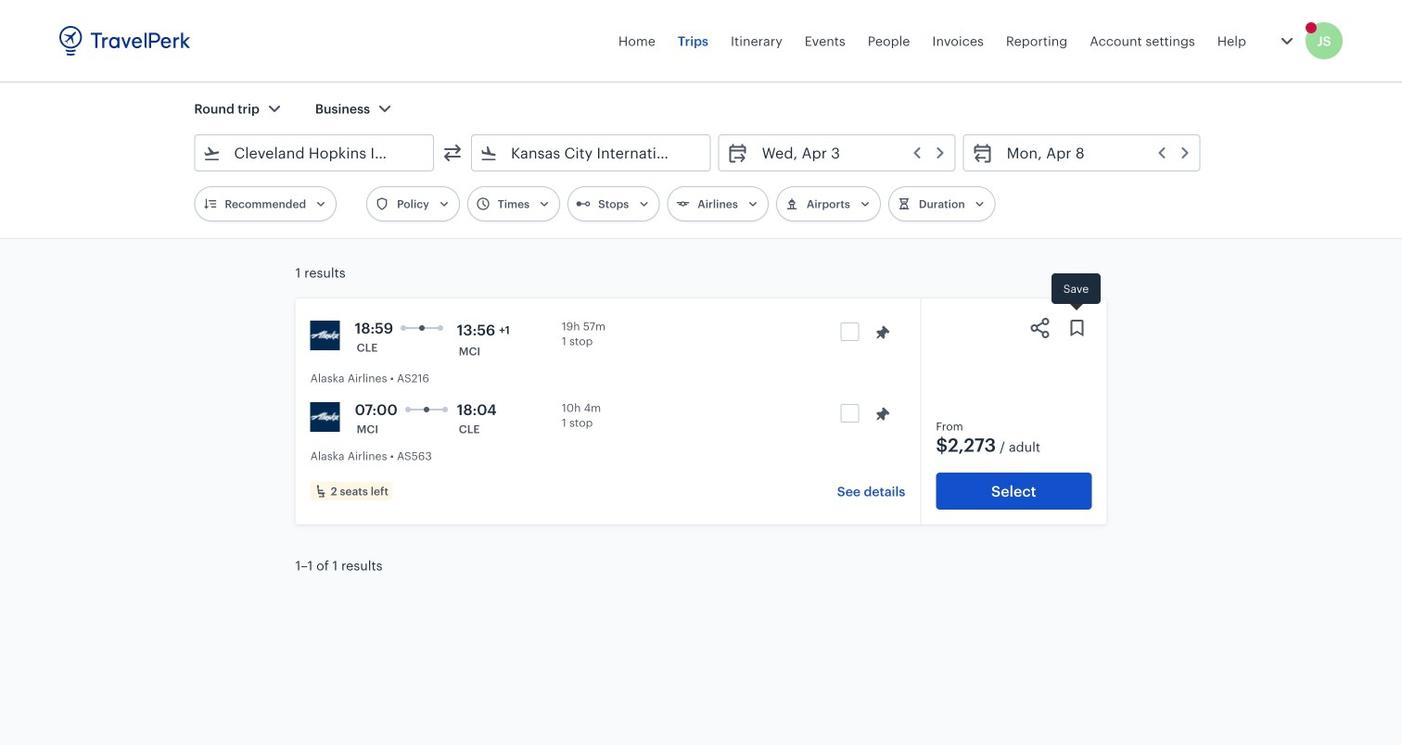 Task type: locate. For each thing, give the bounding box(es) containing it.
tooltip
[[1052, 274, 1101, 313]]

From search field
[[221, 138, 409, 168]]

alaska airlines image
[[310, 321, 340, 351], [310, 403, 340, 432]]

2 alaska airlines image from the top
[[310, 403, 340, 432]]

Depart field
[[749, 138, 948, 168]]

1 vertical spatial alaska airlines image
[[310, 403, 340, 432]]

0 vertical spatial alaska airlines image
[[310, 321, 340, 351]]



Task type: describe. For each thing, give the bounding box(es) containing it.
Return field
[[994, 138, 1193, 168]]

1 alaska airlines image from the top
[[310, 321, 340, 351]]

To search field
[[498, 138, 686, 168]]



Task type: vqa. For each thing, say whether or not it's contained in the screenshot.
Depart text box
no



